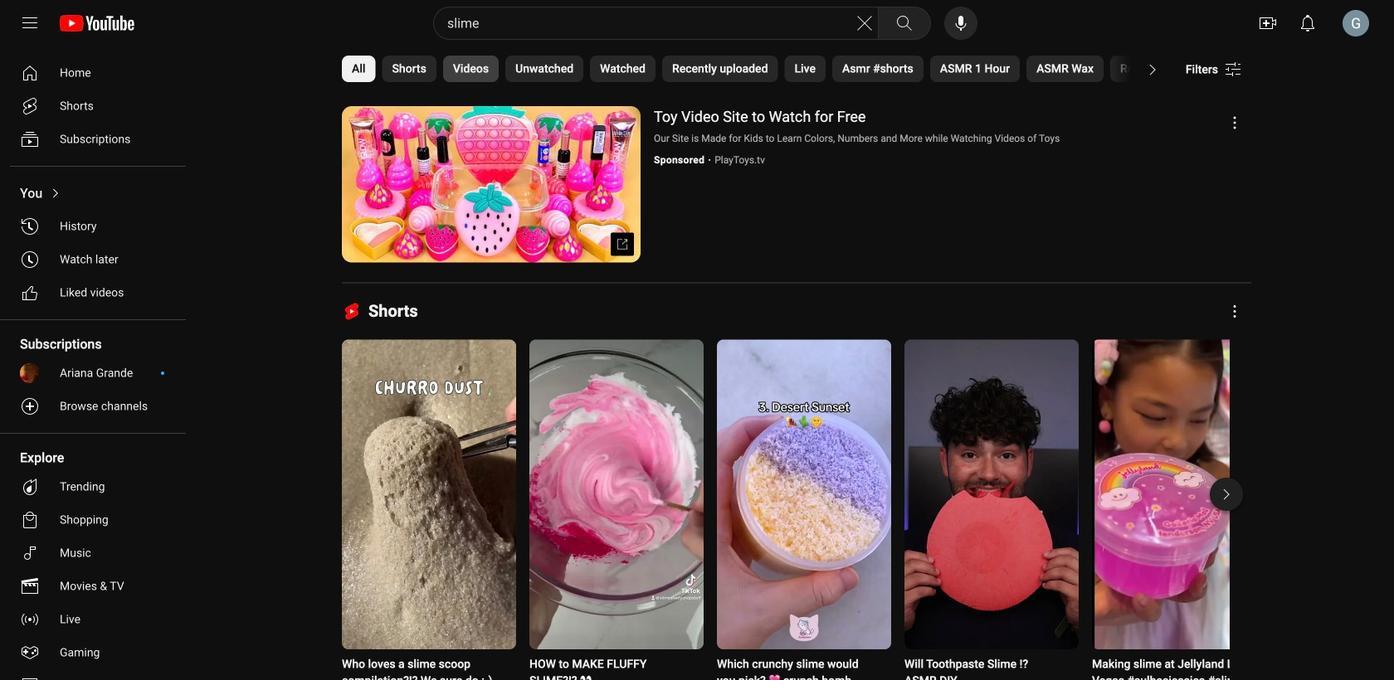 Task type: vqa. For each thing, say whether or not it's contained in the screenshot.
9.6M views's views
no



Task type: describe. For each thing, give the bounding box(es) containing it.
10 option from the top
[[10, 504, 179, 537]]

4 option from the top
[[10, 177, 179, 210]]

14 option from the top
[[10, 637, 179, 670]]

2 option from the top
[[10, 90, 179, 123]]

1 option from the top
[[10, 56, 179, 90]]

Search text field
[[447, 12, 855, 34]]

3 option from the top
[[10, 123, 179, 156]]

avatar image image
[[1343, 10, 1369, 37]]



Task type: locate. For each thing, give the bounding box(es) containing it.
6 option from the top
[[10, 243, 179, 276]]

11 option from the top
[[10, 537, 179, 570]]

12 option from the top
[[10, 570, 179, 603]]

5 option from the top
[[10, 210, 179, 243]]

7 option from the top
[[10, 276, 179, 310]]

8 option from the top
[[10, 390, 179, 423]]

13 option from the top
[[10, 603, 179, 637]]

None text field
[[1092, 656, 1247, 681]]

ariana grande. new content available. option
[[10, 357, 179, 390]]

tab list
[[342, 49, 1394, 89]]

None search field
[[403, 7, 935, 40]]

None text field
[[1186, 63, 1218, 76], [342, 656, 496, 681], [530, 656, 684, 681], [717, 656, 871, 681], [905, 656, 1059, 681], [1186, 63, 1218, 76], [342, 656, 496, 681], [530, 656, 684, 681], [717, 656, 871, 681], [905, 656, 1059, 681]]

option
[[10, 56, 179, 90], [10, 90, 179, 123], [10, 123, 179, 156], [10, 177, 179, 210], [10, 210, 179, 243], [10, 243, 179, 276], [10, 276, 179, 310], [10, 390, 179, 423], [10, 471, 179, 504], [10, 504, 179, 537], [10, 537, 179, 570], [10, 570, 179, 603], [10, 603, 179, 637], [10, 637, 179, 670]]

9 option from the top
[[10, 471, 179, 504]]



